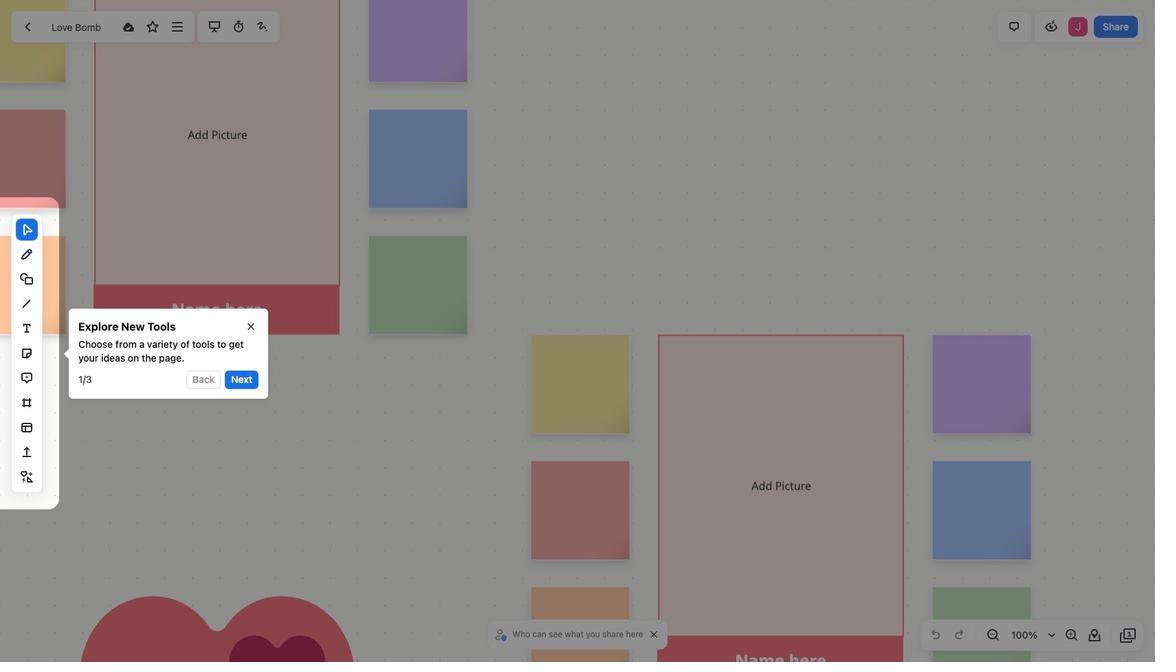 Task type: describe. For each thing, give the bounding box(es) containing it.
timer image
[[230, 19, 247, 35]]

comment panel image
[[1006, 19, 1022, 35]]

more options image
[[169, 19, 185, 35]]

laser image
[[254, 19, 271, 35]]

star this whiteboard image
[[145, 19, 161, 35]]

pages image
[[1120, 627, 1137, 644]]

zoom in image
[[1063, 627, 1080, 644]]



Task type: locate. For each thing, give the bounding box(es) containing it.
1 vertical spatial close image
[[651, 631, 658, 638]]

1 horizontal spatial close image
[[651, 631, 658, 638]]

tooltip
[[59, 309, 268, 398]]

Document name text field
[[41, 16, 115, 38]]

presentation image
[[206, 19, 222, 35]]

0 vertical spatial close image
[[248, 323, 254, 330]]

choose from a variety of tools to get your ideas on the page. element
[[78, 338, 259, 365]]

0 horizontal spatial close image
[[248, 323, 254, 330]]

zoom out image
[[985, 627, 1001, 644]]

dashboard image
[[20, 19, 36, 35]]

close image
[[248, 323, 254, 330], [651, 631, 658, 638]]

explore new tools element
[[78, 318, 176, 335]]

list
[[1067, 16, 1089, 38]]

list item
[[1067, 16, 1089, 38]]



Task type: vqa. For each thing, say whether or not it's contained in the screenshot.
first Upgrade
no



